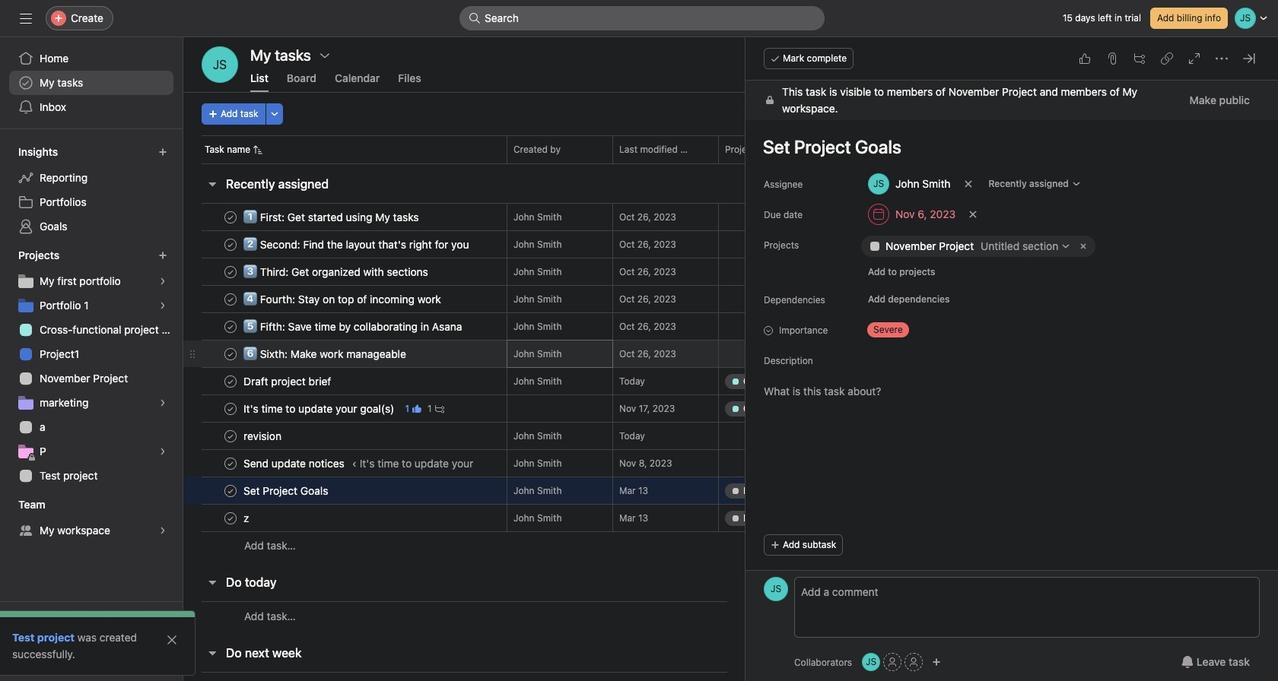 Task type: locate. For each thing, give the bounding box(es) containing it.
3 mark complete checkbox from the top
[[221, 318, 240, 336]]

mark complete image inside send update notices 'cell'
[[221, 455, 240, 473]]

mark complete checkbox for task name text field within the the 5️⃣ fifth: save time by collaborating in asana cell
[[221, 318, 240, 336]]

mark complete image inside set project goals cell
[[221, 482, 240, 500]]

mark complete checkbox inside set project goals cell
[[221, 482, 240, 500]]

1 collapse task list for this group image from the top
[[206, 178, 218, 190]]

teams element
[[0, 491, 183, 546]]

close image
[[166, 634, 178, 647]]

attachments: add a file to this task, set project goals image
[[1106, 52, 1118, 65]]

mark complete image
[[221, 235, 240, 254], [221, 318, 240, 336], [221, 427, 240, 445], [221, 455, 240, 473], [221, 482, 240, 500]]

mark complete image inside the 5️⃣ fifth: save time by collaborating in asana cell
[[221, 318, 240, 336]]

list box
[[460, 6, 825, 30]]

mark complete image inside 3️⃣ third: get organized with sections cell
[[221, 263, 240, 281]]

task name text field inside the 5️⃣ fifth: save time by collaborating in asana cell
[[240, 319, 467, 334]]

mark complete image for the "it's time to update your goal(s)" cell
[[221, 400, 240, 418]]

mark complete image for the 5️⃣ fifth: save time by collaborating in asana cell
[[221, 318, 240, 336]]

Task name text field
[[240, 347, 411, 362], [240, 374, 336, 389], [240, 429, 286, 444], [240, 483, 333, 499]]

task name text field inside revision cell
[[240, 429, 286, 444]]

header recently assigned tree grid
[[183, 203, 1243, 560]]

4 mark complete checkbox from the top
[[221, 372, 240, 391]]

3 mark complete checkbox from the top
[[221, 345, 240, 363]]

full screen image
[[1188, 52, 1201, 65]]

mark complete image for 2️⃣ second: find the layout that's right for you cell
[[221, 235, 240, 254]]

3 task name text field from the top
[[240, 264, 433, 280]]

4 mark complete image from the top
[[221, 345, 240, 363]]

Mark complete checkbox
[[221, 208, 240, 226], [221, 235, 240, 254], [221, 345, 240, 363], [221, 372, 240, 391], [221, 400, 240, 418], [221, 482, 240, 500]]

task name text field inside draft project brief cell
[[240, 374, 336, 389]]

mark complete image inside 1️⃣ first: get started using my tasks cell
[[221, 208, 240, 226]]

4️⃣ fourth: stay on top of incoming work cell
[[183, 285, 507, 313]]

insights element
[[0, 138, 183, 242]]

mark complete checkbox inside 6️⃣ sixth: make work manageable cell
[[221, 345, 240, 363]]

task name text field inside the "it's time to update your goal(s)" cell
[[240, 401, 399, 417]]

mark complete checkbox for task name text box in the draft project brief cell
[[221, 372, 240, 391]]

1 vertical spatial collapse task list for this group image
[[206, 647, 218, 660]]

mark complete checkbox inside send update notices 'cell'
[[221, 455, 240, 473]]

1 mark complete image from the top
[[221, 235, 240, 254]]

0 vertical spatial collapse task list for this group image
[[206, 178, 218, 190]]

mark complete checkbox inside draft project brief cell
[[221, 372, 240, 391]]

new project or portfolio image
[[158, 251, 167, 260]]

2 mark complete checkbox from the top
[[221, 290, 240, 308]]

mark complete checkbox inside the z cell
[[221, 509, 240, 528]]

task name text field for mark complete icon in the 1️⃣ first: get started using my tasks cell
[[240, 210, 423, 225]]

mark complete checkbox inside revision cell
[[221, 427, 240, 445]]

7 mark complete image from the top
[[221, 509, 240, 528]]

clear due date image
[[969, 210, 978, 219]]

1 mark complete image from the top
[[221, 208, 240, 226]]

2 mark complete image from the top
[[221, 318, 240, 336]]

4 task name text field from the top
[[240, 483, 333, 499]]

mark complete checkbox for task name text field within the 2️⃣ second: find the layout that's right for you cell
[[221, 235, 240, 254]]

mark complete image for 3️⃣ third: get organized with sections cell
[[221, 263, 240, 281]]

task name text field for mark complete image in the 2️⃣ second: find the layout that's right for you cell
[[240, 237, 473, 252]]

1 mark complete checkbox from the top
[[221, 263, 240, 281]]

2 task name text field from the top
[[240, 374, 336, 389]]

3 task name text field from the top
[[240, 429, 286, 444]]

add or remove collaborators image
[[862, 654, 880, 672]]

task name text field for the "it's time to update your goal(s)" cell's mark complete icon
[[240, 401, 399, 417]]

mark complete image inside the z cell
[[221, 509, 240, 528]]

mark complete image for revision cell
[[221, 427, 240, 445]]

3️⃣ third: get organized with sections cell
[[183, 258, 507, 286]]

2 mark complete image from the top
[[221, 263, 240, 281]]

3 mark complete image from the top
[[221, 290, 240, 308]]

6 mark complete checkbox from the top
[[221, 482, 240, 500]]

task name text field for mark complete image inside revision cell
[[240, 429, 286, 444]]

mark complete image for draft project brief cell
[[221, 372, 240, 391]]

1 task name text field from the top
[[240, 210, 423, 225]]

5 mark complete checkbox from the top
[[221, 455, 240, 473]]

5 task name text field from the top
[[240, 319, 467, 334]]

5 mark complete image from the top
[[221, 482, 240, 500]]

task name text field inside 2️⃣ second: find the layout that's right for you cell
[[240, 237, 473, 252]]

3 mark complete image from the top
[[221, 427, 240, 445]]

task name text field for mark complete image within the 5️⃣ fifth: save time by collaborating in asana cell
[[240, 319, 467, 334]]

mark complete checkbox for task name text field in 1️⃣ first: get started using my tasks cell
[[221, 208, 240, 226]]

task name text field inside send update notices 'cell'
[[240, 456, 349, 471]]

mark complete checkbox inside 4️⃣ fourth: stay on top of incoming work cell
[[221, 290, 240, 308]]

see details, portfolio 1 image
[[158, 301, 167, 310]]

task name text field inside the z cell
[[240, 511, 257, 526]]

task name text field inside 1️⃣ first: get started using my tasks cell
[[240, 210, 423, 225]]

see details, marketing image
[[158, 399, 167, 408]]

more actions image
[[270, 110, 279, 119]]

mark complete image inside revision cell
[[221, 427, 240, 445]]

remove assignee image
[[964, 180, 973, 189]]

4 mark complete image from the top
[[221, 455, 240, 473]]

task name text field inside 4️⃣ fourth: stay on top of incoming work cell
[[240, 292, 446, 307]]

6 mark complete image from the top
[[221, 400, 240, 418]]

mark complete checkbox inside 1️⃣ first: get started using my tasks cell
[[221, 208, 240, 226]]

mark complete checkbox inside 2️⃣ second: find the layout that's right for you cell
[[221, 235, 240, 254]]

5️⃣ fifth: save time by collaborating in asana cell
[[183, 313, 507, 341]]

main content
[[746, 81, 1278, 666]]

mark complete checkbox inside 3️⃣ third: get organized with sections cell
[[221, 263, 240, 281]]

6 task name text field from the top
[[240, 401, 399, 417]]

mark complete image inside draft project brief cell
[[221, 372, 240, 391]]

8 task name text field from the top
[[240, 511, 257, 526]]

mark complete image for the z cell
[[221, 509, 240, 528]]

2 collapse task list for this group image from the top
[[206, 647, 218, 660]]

5 mark complete checkbox from the top
[[221, 400, 240, 418]]

6 mark complete checkbox from the top
[[221, 509, 240, 528]]

more actions for this task image
[[1216, 52, 1228, 65]]

mark complete image inside 2️⃣ second: find the layout that's right for you cell
[[221, 235, 240, 254]]

4 task name text field from the top
[[240, 292, 446, 307]]

task name text field for mark complete image in send update notices 'cell'
[[240, 456, 349, 471]]

send update notices cell
[[183, 450, 507, 478]]

task name text field inside 3️⃣ third: get organized with sections cell
[[240, 264, 433, 280]]

task name text field for mark complete icon in the 6️⃣ sixth: make work manageable cell
[[240, 347, 411, 362]]

see details, my first portfolio image
[[158, 277, 167, 286]]

2️⃣ second: find the layout that's right for you cell
[[183, 231, 507, 259]]

1 task name text field from the top
[[240, 347, 411, 362]]

row
[[183, 135, 1243, 164], [202, 163, 1225, 164], [183, 203, 1243, 231], [183, 231, 1243, 259], [183, 258, 1243, 286], [183, 285, 1243, 313], [183, 313, 1243, 341], [183, 340, 1243, 368], [183, 367, 1243, 396], [183, 395, 1243, 423], [183, 422, 1243, 450], [183, 450, 1243, 478], [183, 477, 1243, 505], [183, 504, 1243, 533], [183, 532, 1243, 560], [183, 602, 1243, 631], [183, 673, 1243, 682]]

Task name text field
[[240, 210, 423, 225], [240, 237, 473, 252], [240, 264, 433, 280], [240, 292, 446, 307], [240, 319, 467, 334], [240, 401, 399, 417], [240, 456, 349, 471], [240, 511, 257, 526]]

mark complete checkbox inside the "it's time to update your goal(s)" cell
[[221, 400, 240, 418]]

mark complete image
[[221, 208, 240, 226], [221, 263, 240, 281], [221, 290, 240, 308], [221, 345, 240, 363], [221, 372, 240, 391], [221, 400, 240, 418], [221, 509, 240, 528]]

4 mark complete checkbox from the top
[[221, 427, 240, 445]]

mark complete image inside 4️⃣ fourth: stay on top of incoming work cell
[[221, 290, 240, 308]]

5 mark complete image from the top
[[221, 372, 240, 391]]

mark complete image for 6️⃣ sixth: make work manageable cell
[[221, 345, 240, 363]]

2 mark complete checkbox from the top
[[221, 235, 240, 254]]

task name text field for mark complete icon inside 3️⃣ third: get organized with sections cell
[[240, 264, 433, 280]]

1 mark complete checkbox from the top
[[221, 208, 240, 226]]

mark complete checkbox for task name text box within revision cell
[[221, 427, 240, 445]]

mark complete checkbox inside the 5️⃣ fifth: save time by collaborating in asana cell
[[221, 318, 240, 336]]

7 task name text field from the top
[[240, 456, 349, 471]]

mark complete image for send update notices 'cell'
[[221, 455, 240, 473]]

mark complete checkbox for task name text field inside the the z cell
[[221, 509, 240, 528]]

mark complete image inside 6️⃣ sixth: make work manageable cell
[[221, 345, 240, 363]]

add subtask image
[[1134, 52, 1146, 65]]

collapse task list for this group image
[[206, 178, 218, 190], [206, 647, 218, 660]]

Mark complete checkbox
[[221, 263, 240, 281], [221, 290, 240, 308], [221, 318, 240, 336], [221, 427, 240, 445], [221, 455, 240, 473], [221, 509, 240, 528]]

task name text field inside 6️⃣ sixth: make work manageable cell
[[240, 347, 411, 362]]

task name text field inside set project goals cell
[[240, 483, 333, 499]]

2 task name text field from the top
[[240, 237, 473, 252]]



Task type: describe. For each thing, give the bounding box(es) containing it.
task name text field for mark complete icon in the the z cell
[[240, 511, 257, 526]]

it's time to update your goal(s) cell
[[183, 395, 507, 423]]

1️⃣ first: get started using my tasks cell
[[183, 203, 507, 231]]

mark complete checkbox for task name text field in the send update notices 'cell'
[[221, 455, 240, 473]]

remove image
[[1077, 240, 1090, 253]]

mark complete image for set project goals cell
[[221, 482, 240, 500]]

new insights image
[[158, 148, 167, 157]]

revision cell
[[183, 422, 507, 450]]

Task Name text field
[[753, 129, 1260, 164]]

0 likes. click to like this task image
[[1079, 52, 1091, 65]]

task name text field for mark complete image within the set project goals cell
[[240, 483, 333, 499]]

copy task link image
[[1161, 52, 1173, 65]]

draft project brief cell
[[183, 367, 507, 396]]

mark complete image for 1️⃣ first: get started using my tasks cell
[[221, 208, 240, 226]]

see details, my workspace image
[[158, 526, 167, 536]]

mark complete checkbox for task name text field within 4️⃣ fourth: stay on top of incoming work cell
[[221, 290, 240, 308]]

prominent image
[[469, 12, 481, 24]]

set project goals cell
[[183, 477, 507, 505]]

projects element
[[0, 242, 183, 491]]

global element
[[0, 37, 183, 129]]

mark complete checkbox for task name text field within 3️⃣ third: get organized with sections cell
[[221, 263, 240, 281]]

mark complete checkbox for task name text field in the "it's time to update your goal(s)" cell
[[221, 400, 240, 418]]

1 like. you liked this task image
[[412, 404, 421, 413]]

6️⃣ sixth: make work manageable cell
[[183, 340, 507, 368]]

1 subtask image
[[435, 404, 444, 413]]

open user profile image
[[764, 577, 788, 602]]

see details, p image
[[158, 447, 167, 456]]

add or remove collaborators image
[[932, 658, 941, 667]]

set project goals dialog
[[746, 37, 1278, 682]]

close details image
[[1243, 52, 1255, 65]]

collapse task list for this group image
[[206, 577, 218, 589]]

hide sidebar image
[[20, 12, 32, 24]]

show options image
[[319, 49, 331, 62]]

z cell
[[183, 504, 507, 533]]

view profile settings image
[[202, 46, 238, 83]]

mark complete image for 4️⃣ fourth: stay on top of incoming work cell on the left
[[221, 290, 240, 308]]

mark complete checkbox for task name text box in set project goals cell
[[221, 482, 240, 500]]

mark complete checkbox for task name text box within 6️⃣ sixth: make work manageable cell
[[221, 345, 240, 363]]

task name text field for mark complete icon within the draft project brief cell
[[240, 374, 336, 389]]

task name text field for mark complete icon within 4️⃣ fourth: stay on top of incoming work cell
[[240, 292, 446, 307]]



Task type: vqa. For each thing, say whether or not it's contained in the screenshot.
2nd Mark complete image
yes



